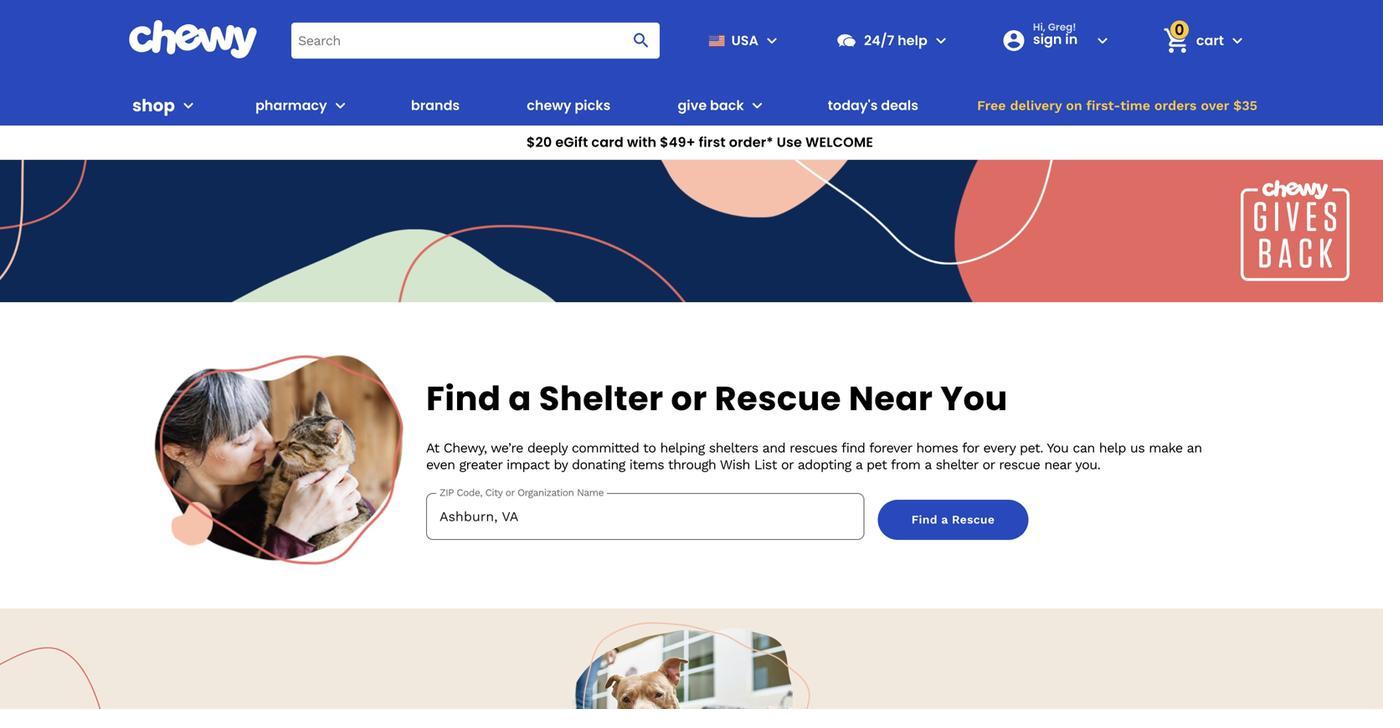 Task type: describe. For each thing, give the bounding box(es) containing it.
list
[[754, 457, 777, 473]]

impact
[[507, 457, 550, 473]]

near
[[849, 375, 933, 422]]

us
[[1130, 440, 1145, 456]]

to
[[643, 440, 656, 456]]

rescues
[[790, 440, 838, 456]]

chewy home image
[[128, 20, 258, 59]]

items
[[629, 457, 664, 473]]

from
[[891, 457, 921, 473]]

helping
[[660, 440, 705, 456]]

submit search image
[[631, 30, 651, 50]]

help inside 24/7 help link
[[898, 31, 928, 50]]

find for find a rescue
[[912, 513, 938, 527]]

give back
[[678, 96, 744, 115]]

2 horizontal spatial or
[[983, 457, 995, 473]]

card
[[592, 133, 624, 152]]

on
[[1066, 98, 1083, 113]]

$20
[[527, 133, 552, 152]]

can
[[1073, 440, 1095, 456]]

a up we're
[[508, 375, 532, 422]]

pharmacy
[[255, 96, 327, 115]]

$20 egift card with $49+ first order* use welcome
[[527, 133, 873, 152]]

in
[[1065, 30, 1078, 49]]

homes
[[916, 440, 958, 456]]

pet.
[[1020, 440, 1043, 456]]

Product search field
[[291, 22, 660, 58]]

1 horizontal spatial or
[[781, 457, 794, 473]]

find a rescue button
[[878, 500, 1028, 540]]

items image
[[1162, 26, 1191, 55]]

give
[[678, 96, 707, 115]]

chewy picks link
[[520, 85, 617, 126]]

make
[[1149, 440, 1183, 456]]

chewy,
[[444, 440, 487, 456]]

woman holding a cat image
[[154, 354, 405, 566]]

first
[[699, 133, 726, 152]]

delivery
[[1010, 98, 1062, 113]]

rescue inside find a rescue button
[[952, 513, 995, 527]]

cart
[[1196, 31, 1224, 50]]

free
[[977, 98, 1006, 113]]

cart menu image
[[1228, 30, 1248, 50]]

help inside at chewy, we're deeply committed to helping shelters and rescues           find forever homes for every pet. you can help us make an even           greater impact by donating items through wish list or adopting a pet           from a shelter or rescue near you.
[[1099, 440, 1126, 456]]

find
[[841, 440, 865, 456]]

pharmacy menu image
[[331, 95, 351, 116]]

give back link
[[671, 85, 744, 126]]

Search text field
[[291, 22, 660, 58]]

help menu image
[[931, 30, 951, 50]]

menu image for usa "dropdown button"
[[762, 30, 782, 50]]

shop button
[[132, 85, 202, 126]]

free delivery on first-time orders over $35
[[977, 98, 1258, 113]]

and
[[762, 440, 786, 456]]

usa
[[732, 31, 759, 50]]

find a shelter or rescue near you
[[426, 375, 1008, 422]]

a down find
[[856, 457, 862, 473]]

chewy picks
[[527, 96, 611, 115]]

time
[[1121, 98, 1151, 113]]

you inside at chewy, we're deeply committed to helping shelters and rescues           find forever homes for every pet. you can help us make an even           greater impact by donating items through wish list or adopting a pet           from a shelter or rescue near you.
[[1047, 440, 1069, 456]]

chewy support image
[[836, 30, 857, 51]]

24/7 help link
[[829, 20, 928, 60]]

shelter
[[539, 375, 664, 422]]

for
[[962, 440, 979, 456]]

over
[[1201, 98, 1229, 113]]

pharmacy link
[[249, 85, 327, 126]]

orders
[[1155, 98, 1197, 113]]

even
[[426, 457, 455, 473]]

egift
[[555, 133, 588, 152]]

wish
[[720, 457, 750, 473]]



Task type: locate. For each thing, give the bounding box(es) containing it.
$20 egift card with $49+ first order* use welcome link
[[0, 126, 1383, 160]]

adopting
[[798, 457, 851, 473]]

1 vertical spatial menu image
[[178, 95, 198, 116]]

0 horizontal spatial or
[[671, 375, 707, 422]]

0 horizontal spatial you
[[941, 375, 1008, 422]]

1 horizontal spatial find
[[912, 513, 938, 527]]

or down and
[[781, 457, 794, 473]]

we're
[[491, 440, 523, 456]]

rescue
[[715, 375, 841, 422], [952, 513, 995, 527]]

an
[[1187, 440, 1202, 456]]

1 horizontal spatial help
[[1099, 440, 1126, 456]]

at chewy, we're deeply committed to helping shelters and rescues           find forever homes for every pet. you can help us make an even           greater impact by donating items through wish list or adopting a pet           from a shelter or rescue near you.
[[426, 440, 1202, 473]]

give back menu image
[[747, 95, 768, 116]]

usa button
[[702, 20, 785, 60]]

0 vertical spatial help
[[898, 31, 928, 50]]

1 vertical spatial rescue
[[952, 513, 995, 527]]

greg!
[[1048, 20, 1076, 34]]

a down homes
[[925, 457, 932, 473]]

0 vertical spatial find
[[426, 375, 501, 422]]

with
[[627, 133, 657, 152]]

0 vertical spatial menu image
[[762, 30, 782, 50]]

donating
[[572, 457, 625, 473]]

today's deals
[[828, 96, 919, 115]]

chewy
[[527, 96, 572, 115]]

0 horizontal spatial menu image
[[178, 95, 198, 116]]

1 horizontal spatial menu image
[[762, 30, 782, 50]]

shelters
[[709, 440, 758, 456]]

forever
[[869, 440, 912, 456]]

1 vertical spatial help
[[1099, 440, 1126, 456]]

0 horizontal spatial help
[[898, 31, 928, 50]]

or up helping
[[671, 375, 707, 422]]

menu image inside usa "dropdown button"
[[762, 30, 782, 50]]

help left the help menu image
[[898, 31, 928, 50]]

help
[[898, 31, 928, 50], [1099, 440, 1126, 456]]

find up chewy,
[[426, 375, 501, 422]]

0 horizontal spatial find
[[426, 375, 501, 422]]

at
[[426, 440, 439, 456]]

hi, greg! sign in
[[1033, 20, 1078, 49]]

every
[[983, 440, 1016, 456]]

menu image
[[762, 30, 782, 50], [178, 95, 198, 116]]

you.
[[1075, 457, 1101, 473]]

shelter
[[936, 457, 978, 473]]

deals
[[881, 96, 919, 115]]

order*
[[729, 133, 774, 152]]

a
[[508, 375, 532, 422], [856, 457, 862, 473], [925, 457, 932, 473], [941, 513, 948, 527]]

0 vertical spatial you
[[941, 375, 1008, 422]]

menu image inside shop 'dropdown button'
[[178, 95, 198, 116]]

you up near
[[1047, 440, 1069, 456]]

account menu image
[[1093, 30, 1113, 50]]

0
[[1175, 19, 1185, 40]]

first-
[[1086, 98, 1121, 113]]

find for find a shelter or rescue near you
[[426, 375, 501, 422]]

a down "shelter"
[[941, 513, 948, 527]]

help left us
[[1099, 440, 1126, 456]]

you
[[941, 375, 1008, 422], [1047, 440, 1069, 456]]

24/7 help
[[864, 31, 928, 50]]

today's deals link
[[821, 85, 925, 126]]

find down from
[[912, 513, 938, 527]]

or down every
[[983, 457, 995, 473]]

sign
[[1033, 30, 1062, 49]]

greater
[[459, 457, 502, 473]]

today's
[[828, 96, 878, 115]]

near
[[1044, 457, 1072, 473]]

hi,
[[1033, 20, 1046, 34]]

through
[[668, 457, 716, 473]]

rescue
[[999, 457, 1040, 473]]

$49+
[[660, 133, 696, 152]]

by
[[554, 457, 568, 473]]

menu image for shop 'dropdown button'
[[178, 95, 198, 116]]

a inside button
[[941, 513, 948, 527]]

site banner
[[0, 0, 1383, 160]]

welcome
[[806, 133, 873, 152]]

24/7
[[864, 31, 895, 50]]

1 horizontal spatial rescue
[[952, 513, 995, 527]]

rescue down "shelter"
[[952, 513, 995, 527]]

committed
[[572, 440, 639, 456]]

find
[[426, 375, 501, 422], [912, 513, 938, 527]]

back
[[710, 96, 744, 115]]

1 horizontal spatial you
[[1047, 440, 1069, 456]]

free delivery on first-time orders over $35 button
[[972, 85, 1263, 126]]

menu image right usa
[[762, 30, 782, 50]]

dog with a toy from a chewy box image
[[573, 622, 811, 709]]

brands link
[[404, 85, 467, 126]]

0 vertical spatial rescue
[[715, 375, 841, 422]]

0 horizontal spatial rescue
[[715, 375, 841, 422]]

find inside button
[[912, 513, 938, 527]]

1 vertical spatial find
[[912, 513, 938, 527]]

picks
[[575, 96, 611, 115]]

pet
[[867, 457, 887, 473]]

or
[[671, 375, 707, 422], [781, 457, 794, 473], [983, 457, 995, 473]]

menu image right shop
[[178, 95, 198, 116]]

you up for
[[941, 375, 1008, 422]]

1 vertical spatial you
[[1047, 440, 1069, 456]]

$35
[[1233, 98, 1258, 113]]

use
[[777, 133, 802, 152]]

shop
[[132, 94, 175, 117]]

brands
[[411, 96, 460, 115]]

None text field
[[426, 493, 865, 540]]

find a rescue
[[912, 513, 995, 527]]

deeply
[[527, 440, 568, 456]]

rescue up and
[[715, 375, 841, 422]]



Task type: vqa. For each thing, say whether or not it's contained in the screenshot.
biology-
no



